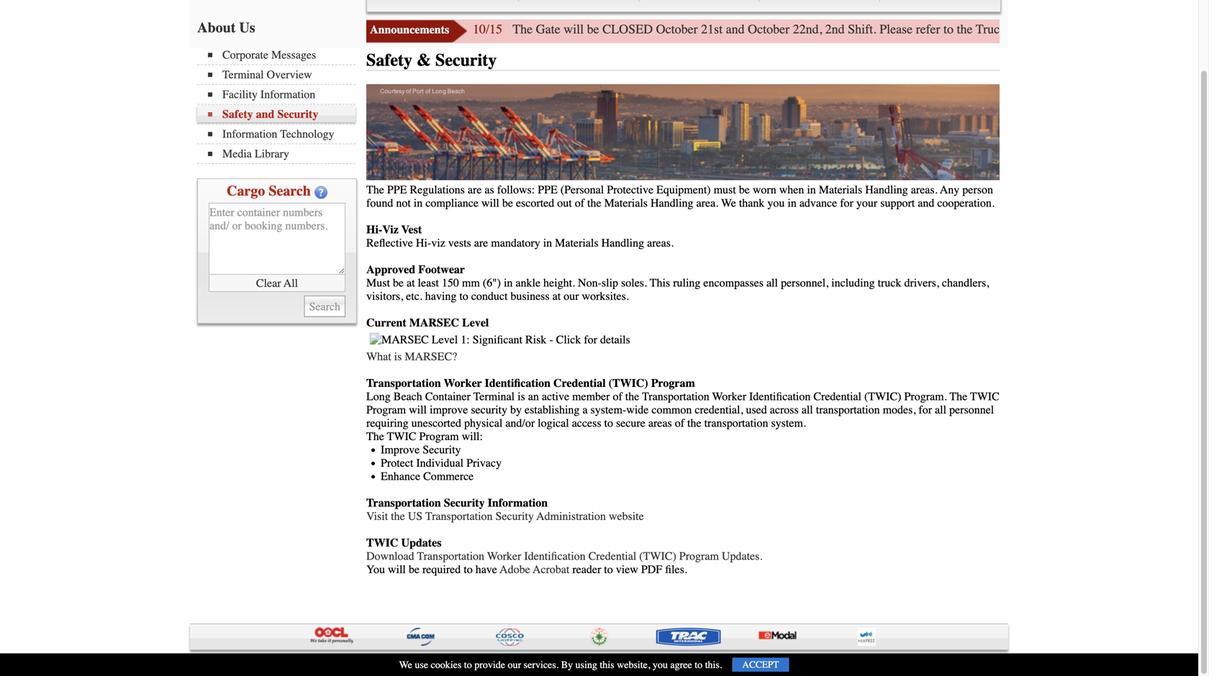 Task type: locate. For each thing, give the bounding box(es) containing it.
menu bar
[[367, 0, 1002, 12], [197, 47, 363, 164]]

adobe acrobat link
[[500, 564, 570, 577]]

0 horizontal spatial areas.
[[647, 237, 674, 250]]

2 vertical spatial for
[[919, 404, 933, 417]]

security inside improve security protect individual privacy enhance commerce
[[423, 444, 461, 457]]

1 vertical spatial and
[[256, 108, 275, 121]]

None submit
[[304, 296, 346, 318]]

terminal down corporate
[[223, 68, 264, 81]]

transportation
[[367, 377, 441, 390], [642, 390, 710, 404], [367, 497, 441, 510], [426, 510, 493, 524], [417, 550, 485, 564]]

hi-
[[367, 223, 383, 237], [416, 237, 431, 250]]

0 vertical spatial areas.
[[911, 183, 938, 197]]

security down commerce
[[444, 497, 485, 510]]

2 horizontal spatial of
[[675, 417, 685, 430]]

(twic) inside twic updates download transportation worker identification credential (twic) program updates. you will be required to have adobe acrobat reader to view pdf files.​
[[640, 550, 677, 564]]

updates
[[401, 537, 442, 550]]

program.
[[905, 390, 947, 404]]

required
[[423, 564, 461, 577]]

reader
[[573, 564, 602, 577]]

to left view
[[604, 564, 613, 577]]

the left us
[[391, 510, 405, 524]]

10/15
[[473, 22, 503, 37]]

provide
[[475, 660, 505, 671]]

gate right 10/15
[[536, 22, 561, 37]]

2 horizontal spatial for
[[1125, 22, 1140, 37]]

0 horizontal spatial handling
[[602, 237, 645, 250]]

terminal overview link
[[208, 68, 356, 81]]

approved footwear must be at least 150 mm (6") in ankle height. non-slip soles. this ruling encompasses all personnel, including truck drivers, chandlers, visitors, etc. having to conduct business at our worksites.
[[367, 263, 990, 303]]

hours
[[1038, 22, 1069, 37]]

​​​​​the
[[367, 183, 384, 197]]

0 vertical spatial are
[[468, 183, 482, 197]]

1 horizontal spatial gate
[[1010, 22, 1034, 37]]

will right 'you'
[[388, 564, 406, 577]]

soles.
[[621, 277, 647, 290]]

download
[[367, 550, 415, 564]]

0 vertical spatial you
[[768, 197, 785, 210]]

areas. up this
[[647, 237, 674, 250]]

transportation down us
[[417, 550, 485, 564]]

1 horizontal spatial you
[[768, 197, 785, 210]]

1 ppe from the left
[[387, 183, 407, 197]]

0 horizontal spatial all
[[767, 277, 778, 290]]

and left any
[[918, 197, 935, 210]]

unescorted
[[412, 417, 462, 430]]

ankle
[[516, 277, 541, 290]]

long inside transportation worker identification credential (twic) program long beach container terminal is an active member of the transportation worker identification credential (twic) program. the twic program will improve security by establishing a system-wide common credential, used across all transportation modes, for all personnel requiring unescorted physical and/or logical access to secure areas of the transportation system. the twic program will:
[[367, 390, 391, 404]]

0 horizontal spatial at
[[407, 277, 415, 290]]

materials right (personal
[[605, 197, 648, 210]]

information inside transportation security information visit the us transportation security administration website
[[488, 497, 548, 510]]

services.
[[524, 660, 559, 671]]

0 horizontal spatial is
[[394, 350, 402, 364]]

(twic) up wide
[[609, 377, 649, 390]]

overview
[[267, 68, 312, 81]]

information down overview on the top left of page
[[261, 88, 316, 101]]

for right modes,
[[919, 404, 933, 417]]

of right the out
[[575, 197, 585, 210]]

cooperation.
[[938, 197, 995, 210]]

1 vertical spatial menu bar
[[197, 47, 363, 164]]

the up protect
[[367, 430, 384, 444]]

beach right 'lbct,'
[[277, 658, 302, 670]]

our right the provide
[[508, 660, 521, 671]]

used
[[746, 404, 767, 417]]

gate
[[536, 22, 561, 37], [1010, 22, 1034, 37]]

approved
[[367, 263, 416, 277]]

will left improve
[[409, 404, 427, 417]]

to left the provide
[[464, 660, 472, 671]]

materials down the out
[[555, 237, 599, 250]]

areas. inside hi-viz vest reflective hi-viz vests are mandatory in materials handling areas.
[[647, 237, 674, 250]]

1 vertical spatial all
[[444, 658, 457, 670]]

areas. inside ​​​​​the ppe regulations are as follows: ppe (personal protective equipment) must be worn when in materials handling areas. any person found not in compliance will be escorted out of the materials handling area. we thank you in advance for your support and cooperation.
[[911, 183, 938, 197]]

cargo search
[[227, 183, 311, 199]]

our inside approved footwear must be at least 150 mm (6") in ankle height. non-slip soles. this ruling encompasses all personnel, including truck drivers, chandlers, visitors, etc. having to conduct business at our worksites.
[[564, 290, 579, 303]]

in right mandatory
[[543, 237, 552, 250]]

worker left across
[[713, 390, 747, 404]]

1 vertical spatial for
[[841, 197, 854, 210]]

credential
[[554, 377, 606, 390], [814, 390, 862, 404], [589, 550, 637, 564]]

us
[[239, 19, 255, 36]]

will inside transportation worker identification credential (twic) program long beach container terminal is an active member of the transportation worker identification credential (twic) program. the twic program will improve security by establishing a system-wide common credential, used across all transportation modes, for all personnel requiring unescorted physical and/or logical access to secure areas of the transportation system. the twic program will:
[[409, 404, 427, 417]]

0 vertical spatial of
[[575, 197, 585, 210]]

is right what
[[394, 350, 402, 364]]

is left the an
[[518, 390, 526, 404]]

safety down the facility
[[223, 108, 253, 121]]

0 horizontal spatial menu bar
[[197, 47, 363, 164]]

1 horizontal spatial our
[[564, 290, 579, 303]]

facility information link
[[208, 88, 356, 101]]

1 horizontal spatial october
[[748, 22, 790, 37]]

1 vertical spatial the
[[950, 390, 968, 404]]

transportation worker identification credential (twic) program long beach container terminal is an active member of the transportation worker identification credential (twic) program. the twic program will improve security by establishing a system-wide common credential, used across all transportation modes, for all personnel requiring unescorted physical and/or logical access to secure areas of the transportation system. the twic program will:
[[367, 377, 1000, 444]]

and right 21st
[[726, 22, 745, 37]]

0 horizontal spatial all
[[284, 277, 298, 290]]

any
[[941, 183, 960, 197]]

common
[[652, 404, 692, 417]]

gate
[[1182, 22, 1204, 37]]

security down unescorted
[[423, 444, 461, 457]]

0 vertical spatial safety
[[367, 50, 413, 70]]

security down 10/15
[[436, 50, 497, 70]]

0 horizontal spatial of
[[575, 197, 585, 210]]

1 vertical spatial beach
[[277, 658, 302, 670]]

long up requiring
[[367, 390, 391, 404]]

we inside ​​​​​the ppe regulations are as follows: ppe (personal protective equipment) must be worn when in materials handling areas. any person found not in compliance will be escorted out of the materials handling area. we thank you in advance for your support and cooperation.
[[722, 197, 737, 210]]

you
[[768, 197, 785, 210], [653, 660, 668, 671]]

long right 'lbct,'
[[253, 658, 274, 670]]

security up technology
[[278, 108, 319, 121]]

october
[[656, 22, 698, 37], [748, 22, 790, 37]]

0 vertical spatial twic
[[971, 390, 1000, 404]]

vest
[[402, 223, 422, 237]]

your
[[857, 197, 878, 210]]

0 horizontal spatial terminal
[[223, 68, 264, 81]]

this
[[650, 277, 671, 290]]

program left updates.
[[680, 550, 719, 564]]

2 horizontal spatial the
[[950, 390, 968, 404]]

must
[[714, 183, 736, 197]]

transportation left modes,
[[816, 404, 880, 417]]

improve
[[430, 404, 468, 417]]

handling left any
[[866, 183, 909, 197]]

you left agree
[[653, 660, 668, 671]]

will inside twic updates download transportation worker identification credential (twic) program updates. you will be required to have adobe acrobat reader to view pdf files.​
[[388, 564, 406, 577]]

and inside corporate messages terminal overview facility information safety and security information technology media library
[[256, 108, 275, 121]]

system-
[[591, 404, 627, 417]]

all inside approved footwear must be at least 150 mm (6") in ankle height. non-slip soles. this ruling encompasses all personnel, including truck drivers, chandlers, visitors, etc. having to conduct business at our worksites.
[[767, 277, 778, 290]]

media
[[223, 147, 252, 161]]

beach up requiring
[[394, 390, 423, 404]]

0 vertical spatial is
[[394, 350, 402, 364]]

security
[[471, 404, 508, 417]]

materials right when
[[819, 183, 863, 197]]

will right compliance
[[482, 197, 500, 210]]

1 horizontal spatial transportation
[[816, 404, 880, 417]]

active
[[542, 390, 570, 404]]

0 horizontal spatial gate
[[536, 22, 561, 37]]

at left least
[[407, 277, 415, 290]]

0 vertical spatial terminal
[[223, 68, 264, 81]]

the right the out
[[588, 197, 602, 210]]

all right across
[[802, 404, 814, 417]]

for inside transportation worker identification credential (twic) program long beach container terminal is an active member of the transportation worker identification credential (twic) program. the twic program will improve security by establishing a system-wide common credential, used across all transportation modes, for all personnel requiring unescorted physical and/or logical access to secure areas of the transportation system. the twic program will:
[[919, 404, 933, 417]]

information technology link
[[208, 127, 356, 141]]

1 horizontal spatial we
[[722, 197, 737, 210]]

0 horizontal spatial materials
[[555, 237, 599, 250]]

you right the thank
[[768, 197, 785, 210]]

library
[[255, 147, 289, 161]]

to
[[944, 22, 954, 37], [460, 290, 469, 303], [605, 417, 614, 430], [464, 564, 473, 577], [604, 564, 613, 577], [464, 660, 472, 671], [695, 660, 703, 671]]

our left worksites.
[[564, 290, 579, 303]]

1 vertical spatial are
[[474, 237, 488, 250]]

handling left area.
[[651, 197, 694, 210]]

transportation down what is marsec?
[[367, 377, 441, 390]]

program inside twic updates download transportation worker identification credential (twic) program updates. you will be required to have adobe acrobat reader to view pdf files.​
[[680, 550, 719, 564]]

1 vertical spatial areas.
[[647, 237, 674, 250]]

worker inside twic updates download transportation worker identification credential (twic) program updates. you will be required to have adobe acrobat reader to view pdf files.​
[[487, 550, 522, 564]]

1 vertical spatial terminal
[[474, 390, 515, 404]]

1 vertical spatial we
[[399, 660, 413, 671]]

all right "llc.)"
[[444, 658, 457, 670]]

drivers,
[[905, 277, 940, 290]]

terminal left (lbct
[[347, 658, 383, 670]]

0 horizontal spatial container
[[305, 658, 344, 670]]

1 horizontal spatial menu bar
[[367, 0, 1002, 12]]

our
[[564, 290, 579, 303], [508, 660, 521, 671]]

you inside ​​​​​the ppe regulations are as follows: ppe (personal protective equipment) must be worn when in materials handling areas. any person found not in compliance will be escorted out of the materials handling area. we thank you in advance for your support and cooperation.
[[768, 197, 785, 210]]

2 vertical spatial terminal
[[347, 658, 383, 670]]

0 horizontal spatial safety
[[223, 108, 253, 121]]

worker down "visit the us transportation security administration website" link
[[487, 550, 522, 564]]

for left your
[[841, 197, 854, 210]]

identification inside twic updates download transportation worker identification credential (twic) program updates. you will be required to have adobe acrobat reader to view pdf files.​
[[524, 550, 586, 564]]

1 horizontal spatial safety
[[367, 50, 413, 70]]

security
[[436, 50, 497, 70], [278, 108, 319, 121], [423, 444, 461, 457], [444, 497, 485, 510], [496, 510, 534, 524]]

ppe right follows:
[[538, 183, 558, 197]]

of left wide
[[613, 390, 623, 404]]

to left have
[[464, 564, 473, 577]]

twic right program.
[[971, 390, 1000, 404]]

1 vertical spatial safety
[[223, 108, 253, 121]]

worker up improve
[[444, 377, 482, 390]]

at right business on the left of page
[[553, 290, 561, 303]]

program
[[652, 377, 695, 390], [367, 404, 406, 417], [419, 430, 459, 444], [680, 550, 719, 564]]

administration
[[537, 510, 606, 524]]

twic up protect
[[387, 430, 417, 444]]

1 horizontal spatial the
[[513, 22, 533, 37]]

the right program.
[[950, 390, 968, 404]]

escorted
[[516, 197, 555, 210]]

visit
[[367, 510, 388, 524]]

hi- down found
[[367, 223, 383, 237]]

0 horizontal spatial the
[[367, 430, 384, 444]]

for right page
[[1125, 22, 1140, 37]]

adobe
[[500, 564, 530, 577]]

handling up the soles.
[[602, 237, 645, 250]]

are left as at the left top of the page
[[468, 183, 482, 197]]

1 horizontal spatial for
[[919, 404, 933, 417]]

identification
[[485, 377, 551, 390], [750, 390, 811, 404], [524, 550, 586, 564]]

all left personnel
[[935, 404, 947, 417]]

credential left pdf
[[589, 550, 637, 564]]

will inside ​​​​​the ppe regulations are as follows: ppe (personal protective equipment) must be worn when in materials handling areas. any person found not in compliance will be escorted out of the materials handling area. we thank you in advance for your support and cooperation.
[[482, 197, 500, 210]]

twic
[[971, 390, 1000, 404], [387, 430, 417, 444], [367, 537, 399, 550]]

is
[[394, 350, 402, 364], [518, 390, 526, 404]]

0 vertical spatial all
[[284, 277, 298, 290]]

twic inside twic updates download transportation worker identification credential (twic) program updates. you will be required to have adobe acrobat reader to view pdf files.​
[[367, 537, 399, 550]]

0 horizontal spatial for
[[841, 197, 854, 210]]

october left 22nd, at the top right
[[748, 22, 790, 37]]

0 horizontal spatial beach
[[277, 658, 302, 670]]

1 horizontal spatial ppe
[[538, 183, 558, 197]]

(twic) right view
[[640, 550, 677, 564]]

refer
[[916, 22, 941, 37]]

0 vertical spatial container
[[425, 390, 471, 404]]

and down facility information link
[[256, 108, 275, 121]]

twic down visit
[[367, 537, 399, 550]]

transportation down enhance
[[367, 497, 441, 510]]

commerce
[[423, 470, 474, 484]]

acrobat
[[533, 564, 570, 577]]

will left closed
[[564, 22, 584, 37]]

reserved.
[[488, 658, 528, 670]]

be
[[587, 22, 600, 37], [739, 183, 750, 197], [503, 197, 513, 210], [393, 277, 404, 290], [409, 564, 420, 577]]

1 vertical spatial is
[[518, 390, 526, 404]]

information up media
[[223, 127, 278, 141]]

1 horizontal spatial terminal
[[347, 658, 383, 670]]

safety left &
[[367, 50, 413, 70]]

credential,
[[695, 404, 743, 417]]

all right the clear
[[284, 277, 298, 290]]

1 vertical spatial of
[[613, 390, 623, 404]]

1 horizontal spatial container
[[425, 390, 471, 404]]

page
[[1097, 22, 1122, 37]]

the right areas
[[688, 417, 702, 430]]

1 horizontal spatial beach
[[394, 390, 423, 404]]

10/15 the gate will be closed october 21st and october 22nd, 2nd shift. please refer to the truck gate hours web page for further gate d
[[473, 22, 1210, 37]]

2 ppe from the left
[[538, 183, 558, 197]]

for
[[1125, 22, 1140, 37], [841, 197, 854, 210], [919, 404, 933, 417]]

1 vertical spatial twic
[[387, 430, 417, 444]]

2 vertical spatial of
[[675, 417, 685, 430]]

0 vertical spatial our
[[564, 290, 579, 303]]

0 horizontal spatial and
[[256, 108, 275, 121]]

in right when
[[807, 183, 816, 197]]

0 horizontal spatial you
[[653, 660, 668, 671]]

2 vertical spatial and
[[918, 197, 935, 210]]

terminal inside corporate messages terminal overview facility information safety and security information technology media library
[[223, 68, 264, 81]]

0 vertical spatial beach
[[394, 390, 423, 404]]

thank
[[739, 197, 765, 210]]

what is marsec? link
[[367, 350, 457, 364]]

2 vertical spatial twic
[[367, 537, 399, 550]]

support
[[881, 197, 915, 210]]

0 horizontal spatial october
[[656, 22, 698, 37]]

we
[[722, 197, 737, 210], [399, 660, 413, 671]]

1 vertical spatial our
[[508, 660, 521, 671]]

2nd
[[826, 22, 845, 37]]

must
[[367, 277, 390, 290]]

to left secure
[[605, 417, 614, 430]]

2 horizontal spatial all
[[935, 404, 947, 417]]

credential inside twic updates download transportation worker identification credential (twic) program updates. you will be required to have adobe acrobat reader to view pdf files.​
[[589, 550, 637, 564]]

are right vests
[[474, 237, 488, 250]]

of right areas
[[675, 417, 685, 430]]

october left 21st
[[656, 22, 698, 37]]

1 vertical spatial information
[[223, 127, 278, 141]]

accept button
[[733, 659, 790, 673]]

1 horizontal spatial long
[[367, 390, 391, 404]]

1 vertical spatial container
[[305, 658, 344, 670]]

1 horizontal spatial is
[[518, 390, 526, 404]]

handling inside hi-viz vest reflective hi-viz vests are mandatory in materials handling areas.
[[602, 237, 645, 250]]

all
[[767, 277, 778, 290], [802, 404, 814, 417], [935, 404, 947, 417]]

2 horizontal spatial and
[[918, 197, 935, 210]]

0 horizontal spatial long
[[253, 658, 274, 670]]

hi- up footwear
[[416, 237, 431, 250]]

long
[[367, 390, 391, 404], [253, 658, 274, 670]]

follows:
[[497, 183, 535, 197]]

information down privacy
[[488, 497, 548, 510]]

1 horizontal spatial worker
[[487, 550, 522, 564]]

enhance
[[381, 470, 421, 484]]

encompasses
[[704, 277, 764, 290]]

ruling
[[673, 277, 701, 290]]

in
[[807, 183, 816, 197], [414, 197, 423, 210], [788, 197, 797, 210], [543, 237, 552, 250], [504, 277, 513, 290]]

terminal up the physical
[[474, 390, 515, 404]]

security up adobe
[[496, 510, 534, 524]]

0 vertical spatial long
[[367, 390, 391, 404]]

22nd,
[[793, 22, 822, 37]]

0 horizontal spatial ppe
[[387, 183, 407, 197]]

areas. left any
[[911, 183, 938, 197]]

transportation down commerce
[[426, 510, 493, 524]]

beach inside transportation worker identification credential (twic) program long beach container terminal is an active member of the transportation worker identification credential (twic) program. the twic program will improve security by establishing a system-wide common credential, used across all transportation modes, for all personnel requiring unescorted physical and/or logical access to secure areas of the transportation system. the twic program will:
[[394, 390, 423, 404]]

in right (6")
[[504, 277, 513, 290]]

the right 10/15
[[513, 22, 533, 37]]

transportation left across
[[705, 417, 769, 430]]

safety & security
[[367, 50, 497, 70]]

safety inside corporate messages terminal overview facility information safety and security information technology media library
[[223, 108, 253, 121]]

to right 150
[[460, 290, 469, 303]]



Task type: vqa. For each thing, say whether or not it's contained in the screenshot.
CELL
no



Task type: describe. For each thing, give the bounding box(es) containing it.
the inside ​​​​​the ppe regulations are as follows: ppe (personal protective equipment) must be worn when in materials handling areas. any person found not in compliance will be escorted out of the materials handling area. we thank you in advance for your support and cooperation.
[[588, 197, 602, 210]]

safety and security link
[[208, 108, 356, 121]]

personnel,
[[781, 277, 829, 290]]

please
[[880, 22, 913, 37]]

personnel
[[950, 404, 995, 417]]

current
[[367, 317, 407, 330]]

marsec level 1: significant risk - click for details image
[[370, 334, 631, 347]]

about
[[197, 19, 236, 36]]

program up the individual
[[419, 430, 459, 444]]

current marsec level
[[367, 317, 489, 330]]

truck
[[878, 277, 902, 290]]

transportation inside twic updates download transportation worker identification credential (twic) program updates. you will be required to have adobe acrobat reader to view pdf files.​
[[417, 550, 485, 564]]

out
[[558, 197, 572, 210]]

0 horizontal spatial worker
[[444, 377, 482, 390]]

using
[[576, 660, 598, 671]]

1 horizontal spatial materials
[[605, 197, 648, 210]]

materials inside hi-viz vest reflective hi-viz vests are mandatory in materials handling areas.
[[555, 237, 599, 250]]

and inside ​​​​​the ppe regulations are as follows: ppe (personal protective equipment) must be worn when in materials handling areas. any person found not in compliance will be escorted out of the materials handling area. we thank you in advance for your support and cooperation.
[[918, 197, 935, 210]]

logical
[[538, 417, 569, 430]]

1 horizontal spatial at
[[553, 290, 561, 303]]

facility
[[223, 88, 258, 101]]

are inside ​​​​​the ppe regulations are as follows: ppe (personal protective equipment) must be worn when in materials handling areas. any person found not in compliance will be escorted out of the materials handling area. we thank you in advance for your support and cooperation.
[[468, 183, 482, 197]]

0 horizontal spatial our
[[508, 660, 521, 671]]

privacy
[[467, 457, 502, 470]]

reflective
[[367, 237, 413, 250]]

​​​​​the ppe regulations are as follows: ppe (personal protective equipment) must be worn when in materials handling areas. any person found not in compliance will be escorted out of the materials handling area. we thank you in advance for your support and cooperation.
[[367, 183, 995, 210]]

is inside transportation worker identification credential (twic) program long beach container terminal is an active member of the transportation worker identification credential (twic) program. the twic program will improve security by establishing a system-wide common credential, used across all transportation modes, for all personnel requiring unescorted physical and/or logical access to secure areas of the transportation system. the twic program will:
[[518, 390, 526, 404]]

security inside corporate messages terminal overview facility information safety and security information technology media library
[[278, 108, 319, 121]]

credential right across
[[814, 390, 862, 404]]

llc.)
[[417, 658, 442, 670]]

conduct
[[471, 290, 508, 303]]

all inside button
[[284, 277, 298, 290]]

Enter container numbers and/ or booking numbers.  text field
[[209, 203, 346, 275]]

updates.
[[722, 550, 763, 564]]

regulations
[[410, 183, 465, 197]]

chandlers,
[[943, 277, 990, 290]]

0 horizontal spatial transportation
[[705, 417, 769, 430]]

program up common
[[652, 377, 695, 390]]

to inside approved footwear must be at least 150 mm (6") in ankle height. non-slip soles. this ruling encompasses all personnel, including truck drivers, chandlers, visitors, etc. having to conduct business at our worksites.
[[460, 290, 469, 303]]

about us
[[197, 19, 255, 36]]

1 horizontal spatial all
[[802, 404, 814, 417]]

0 horizontal spatial we
[[399, 660, 413, 671]]

marsec?
[[405, 350, 457, 364]]

transportation up areas
[[642, 390, 710, 404]]

in inside hi-viz vest reflective hi-viz vests are mandatory in materials handling areas.
[[543, 237, 552, 250]]

in inside approved footwear must be at least 150 mm (6") in ankle height. non-slip soles. this ruling encompasses all personnel, including truck drivers, chandlers, visitors, etc. having to conduct business at our worksites.
[[504, 277, 513, 290]]

advance
[[800, 197, 838, 210]]

by
[[561, 660, 573, 671]]

messages
[[271, 48, 316, 62]]

physical
[[464, 417, 503, 430]]

transportation security information visit the us transportation security administration website
[[367, 497, 644, 524]]

150
[[442, 277, 459, 290]]

rights
[[459, 658, 486, 670]]

mandatory
[[491, 237, 541, 250]]

etc.
[[406, 290, 423, 303]]

an
[[528, 390, 539, 404]]

0 vertical spatial menu bar
[[367, 0, 1002, 12]]

as
[[485, 183, 495, 197]]

person
[[963, 183, 994, 197]]

to right refer
[[944, 22, 954, 37]]

compliance
[[426, 197, 479, 210]]

of inside ​​​​​the ppe regulations are as follows: ppe (personal protective equipment) must be worn when in materials handling areas. any person found not in compliance will be escorted out of the materials handling area. we thank you in advance for your support and cooperation.
[[575, 197, 585, 210]]

and/or
[[506, 417, 535, 430]]

terminal inside transportation worker identification credential (twic) program long beach container terminal is an active member of the transportation worker identification credential (twic) program. the twic program will improve security by establishing a system-wide common credential, used across all transportation modes, for all personnel requiring unescorted physical and/or logical access to secure areas of the transportation system. the twic program will:
[[474, 390, 515, 404]]

container inside transportation worker identification credential (twic) program long beach container terminal is an active member of the transportation worker identification credential (twic) program. the twic program will improve security by establishing a system-wide common credential, used across all transportation modes, for all personnel requiring unescorted physical and/or logical access to secure areas of the transportation system. the twic program will:
[[425, 390, 471, 404]]

for inside ​​​​​the ppe regulations are as follows: ppe (personal protective equipment) must be worn when in materials handling areas. any person found not in compliance will be escorted out of the materials handling area. we thank you in advance for your support and cooperation.
[[841, 197, 854, 210]]

(personal
[[561, 183, 604, 197]]

search
[[269, 183, 311, 199]]

2 vertical spatial the
[[367, 430, 384, 444]]

website,
[[617, 660, 651, 671]]

having
[[425, 290, 457, 303]]

use
[[415, 660, 429, 671]]

agree
[[671, 660, 693, 671]]

clear all button
[[209, 275, 346, 292]]

the up secure
[[626, 390, 640, 404]]

to inside transportation worker identification credential (twic) program long beach container terminal is an active member of the transportation worker identification credential (twic) program. the twic program will improve security by establishing a system-wide common credential, used across all transportation modes, for all personnel requiring unescorted physical and/or logical access to secure areas of the transportation system. the twic program will:
[[605, 417, 614, 430]]

2 horizontal spatial worker
[[713, 390, 747, 404]]

0 vertical spatial for
[[1125, 22, 1140, 37]]

you
[[367, 564, 385, 577]]

1 horizontal spatial hi-
[[416, 237, 431, 250]]

(6")
[[483, 277, 501, 290]]

2 horizontal spatial materials
[[819, 183, 863, 197]]

1 vertical spatial long
[[253, 658, 274, 670]]

visitors,
[[367, 290, 403, 303]]

height.
[[544, 277, 575, 290]]

corporate
[[223, 48, 269, 62]]

viz
[[431, 237, 446, 250]]

be inside twic updates download transportation worker identification credential (twic) program updates. you will be required to have adobe acrobat reader to view pdf files.​
[[409, 564, 420, 577]]

clear
[[256, 277, 281, 290]]

in left advance
[[788, 197, 797, 210]]

in right not at the left top of the page
[[414, 197, 423, 210]]

closed
[[603, 22, 653, 37]]

improve
[[381, 444, 420, 457]]

mm
[[462, 277, 480, 290]]

viz
[[383, 223, 399, 237]]

cookies
[[431, 660, 462, 671]]

cargo
[[227, 183, 265, 199]]

0 horizontal spatial hi-
[[367, 223, 383, 237]]

download transportation worker identification credential (twic) program updates. link
[[367, 550, 763, 564]]

this
[[600, 660, 615, 671]]

view
[[616, 564, 639, 577]]

1 horizontal spatial of
[[613, 390, 623, 404]]

1 horizontal spatial all
[[444, 658, 457, 670]]

when
[[780, 183, 805, 197]]

1 october from the left
[[656, 22, 698, 37]]

2023
[[200, 658, 220, 670]]

1 gate from the left
[[536, 22, 561, 37]]

2 gate from the left
[[1010, 22, 1034, 37]]

files.​
[[666, 564, 688, 577]]

0 vertical spatial information
[[261, 88, 316, 101]]

are inside hi-viz vest reflective hi-viz vests are mandatory in materials handling areas.
[[474, 237, 488, 250]]

1 vertical spatial you
[[653, 660, 668, 671]]

least
[[418, 277, 439, 290]]

slip
[[602, 277, 619, 290]]

credential up a
[[554, 377, 606, 390]]

non-
[[578, 277, 602, 290]]

2 october from the left
[[748, 22, 790, 37]]

2 horizontal spatial handling
[[866, 183, 909, 197]]

1 horizontal spatial handling
[[651, 197, 694, 210]]

&
[[417, 50, 431, 70]]

menu bar containing corporate messages
[[197, 47, 363, 164]]

to left the this.
[[695, 660, 703, 671]]

(twic) left program.
[[865, 390, 902, 404]]

corporate messages link
[[208, 48, 356, 62]]

protective
[[607, 183, 654, 197]]

0 vertical spatial the
[[513, 22, 533, 37]]

program up "improve"
[[367, 404, 406, 417]]

the left the truck
[[957, 22, 973, 37]]

clear all
[[256, 277, 298, 290]]

accept
[[743, 660, 779, 671]]

hi-viz vest reflective hi-viz vests are mandatory in materials handling areas.
[[367, 223, 674, 250]]

a
[[583, 404, 588, 417]]

0 vertical spatial and
[[726, 22, 745, 37]]

corporate messages terminal overview facility information safety and security information technology media library
[[223, 48, 334, 161]]

improve security protect individual privacy enhance commerce
[[381, 444, 502, 484]]

not
[[396, 197, 411, 210]]

what
[[367, 350, 391, 364]]

visit the us transportation security administration website link
[[367, 510, 644, 524]]

system.
[[772, 417, 806, 430]]

be inside approved footwear must be at least 150 mm (6") in ankle height. non-slip soles. this ruling encompasses all personnel, including truck drivers, chandlers, visitors, etc. having to conduct business at our worksites.
[[393, 277, 404, 290]]

protect
[[381, 457, 414, 470]]

technology
[[280, 127, 334, 141]]

level
[[462, 317, 489, 330]]

this.
[[705, 660, 722, 671]]

21st
[[701, 22, 723, 37]]

the inside transportation security information visit the us transportation security administration website
[[391, 510, 405, 524]]



